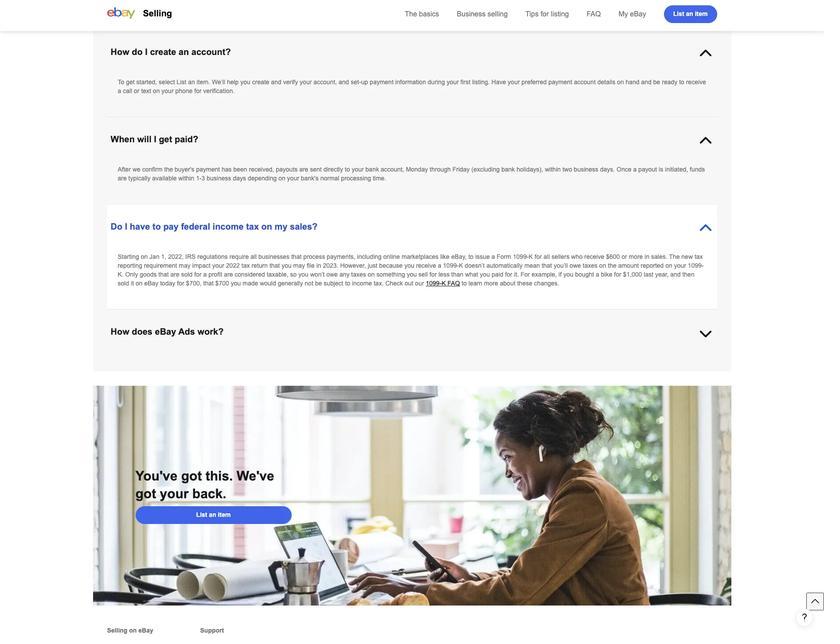 Task type: locate. For each thing, give the bounding box(es) containing it.
may down irs
[[179, 262, 191, 269]]

(excluding
[[472, 166, 500, 173]]

help inside to get started, select list an item. we'll help you create and verify your account, and set-up payment information during your first listing. have your preferred payment account details on hand and be ready to receive a call or text on your phone for verification.
[[227, 79, 239, 86]]

faq
[[587, 10, 601, 18], [448, 280, 460, 287]]

1 horizontal spatial bank
[[502, 166, 515, 173]]

file
[[307, 262, 315, 269]]

out left our
[[405, 280, 414, 287]]

are up bank's at the top of page
[[300, 166, 309, 173]]

new
[[682, 253, 693, 260]]

0 horizontal spatial payment
[[196, 166, 220, 173]]

or right call
[[134, 87, 140, 95]]

more
[[506, 367, 520, 374]]

a left meaningful
[[377, 359, 381, 366]]

selling for selling on ebay
[[107, 627, 128, 634]]

list inside to get started, select list an item. we'll help you create and verify your account, and set-up payment information during your first listing. have your preferred payment account details on hand and be ready to receive a call or text on your phone for verification.
[[177, 79, 187, 86]]

sales.
[[652, 253, 668, 260]]

0 vertical spatial business
[[574, 166, 599, 173]]

within
[[545, 166, 561, 173], [179, 175, 194, 182]]

0 vertical spatial item
[[696, 10, 708, 17]]

item for list an item link to the bottom
[[218, 511, 231, 518]]

for right bike
[[615, 271, 622, 278]]

faq left my
[[587, 10, 601, 18]]

0 vertical spatial sold
[[181, 271, 193, 278]]

more up amount
[[629, 253, 644, 260]]

receive right who
[[585, 253, 605, 260]]

and right -
[[629, 359, 639, 366]]

work?
[[198, 327, 224, 337]]

0 horizontal spatial the
[[405, 10, 417, 18]]

1 vertical spatial k
[[459, 262, 463, 269]]

i right 'will'
[[154, 134, 157, 144]]

bank
[[366, 166, 379, 173], [502, 166, 515, 173]]

2 vertical spatial k
[[442, 280, 446, 287]]

time.
[[373, 175, 387, 182]]

days.
[[601, 166, 615, 173]]

how for how do i create an account?
[[111, 47, 129, 57]]

may up so
[[294, 262, 305, 269]]

for left it.
[[506, 271, 513, 278]]

paid
[[492, 271, 504, 278]]

you can sell almost anything, from homemade goods to used or unused items from your closet. we restrict items that violate any laws, or infringe on intellectual property.
[[118, 0, 581, 7]]

intellectual
[[526, 0, 556, 7]]

1 vertical spatial sold
[[118, 280, 129, 287]]

you right 'we'll'
[[241, 79, 251, 86]]

1 vertical spatial list an item
[[196, 511, 231, 518]]

a up less
[[438, 262, 442, 269]]

1 may from the left
[[179, 262, 191, 269]]

meaningful
[[383, 359, 413, 366]]

2 all from the left
[[544, 253, 550, 260]]

anything,
[[173, 0, 198, 7]]

that
[[429, 0, 439, 7], [291, 253, 302, 260], [270, 262, 280, 269], [542, 262, 553, 269], [159, 271, 169, 278], [203, 280, 214, 287], [346, 359, 357, 366]]

be left ready
[[654, 79, 661, 86]]

pay
[[163, 222, 179, 232]]

how left do
[[111, 47, 129, 57]]

2 horizontal spatial the
[[608, 262, 617, 269]]

0 horizontal spatial help
[[158, 359, 169, 366]]

the left the "new"
[[670, 253, 680, 260]]

of
[[566, 359, 571, 366], [206, 367, 211, 374], [338, 367, 343, 374], [445, 367, 451, 374]]

0 vertical spatial list an item
[[674, 10, 708, 17]]

and left 'then'
[[671, 271, 681, 278]]

ads left "work?"
[[178, 327, 195, 337]]

0 horizontal spatial may
[[179, 262, 191, 269]]

or up amount
[[622, 253, 628, 260]]

tax.
[[374, 280, 384, 287]]

in up reported
[[645, 253, 650, 260]]

account, inside to get started, select list an item. we'll help you create and verify your account, and set-up payment information during your first listing. have your preferred payment account details on hand and be ready to receive a call or text on your phone for verification.
[[314, 79, 337, 86]]

0 horizontal spatial the
[[164, 166, 173, 173]]

1099-k faq to learn more about these changes.
[[426, 280, 560, 287]]

bank left holidays),
[[502, 166, 515, 173]]

we'll
[[212, 79, 225, 86]]

1 horizontal spatial receive
[[585, 253, 605, 260]]

i for create
[[145, 47, 148, 57]]

1 vertical spatial can
[[146, 359, 156, 366]]

1 from from the left
[[200, 0, 212, 7]]

with
[[262, 359, 273, 366]]

got down "you've"
[[136, 487, 156, 501]]

made
[[243, 280, 258, 287]]

0 vertical spatial out
[[405, 280, 414, 287]]

effective
[[275, 359, 298, 366]]

within left two at the right top of page
[[545, 166, 561, 173]]

2 horizontal spatial create
[[358, 359, 376, 366]]

1 horizontal spatial k
[[459, 262, 463, 269]]

0 horizontal spatial be
[[315, 280, 322, 287]]

1 vertical spatial create
[[252, 79, 270, 86]]

1 vertical spatial any
[[340, 271, 350, 278]]

0 vertical spatial account,
[[314, 79, 337, 86]]

0 vertical spatial the
[[405, 10, 417, 18]]

1 vertical spatial got
[[136, 487, 156, 501]]

a left form on the right top of the page
[[492, 253, 495, 260]]

1 horizontal spatial ads
[[178, 327, 195, 337]]

sent
[[310, 166, 322, 173]]

help right -
[[641, 359, 652, 366]]

buyers
[[604, 359, 623, 366], [374, 367, 393, 374]]

business selling
[[457, 10, 508, 18]]

a right once
[[634, 166, 637, 173]]

for inside to get started, select list an item. we'll help you create and verify your account, and set-up payment information during your first listing. have your preferred payment account details on hand and be ready to receive a call or text on your phone for verification.
[[194, 87, 202, 95]]

payment inside after we confirm the buyer's payment has been received, payouts are sent directly to your bank account, monday through friday (excluding bank holidays), within two business days. once a payout is initiated, funds are typically available within 1-3 business days depending on your bank's normal processing time.
[[196, 166, 220, 173]]

any
[[461, 0, 471, 7], [340, 271, 350, 278]]

can right you
[[130, 0, 140, 7]]

business up 'listings' at left
[[211, 359, 236, 366]]

any up "business"
[[461, 0, 471, 7]]

your
[[348, 0, 360, 7], [300, 79, 312, 86], [447, 79, 459, 86], [508, 79, 520, 86], [162, 87, 174, 95], [352, 166, 364, 173], [287, 175, 299, 182], [212, 262, 224, 269], [675, 262, 687, 269], [198, 359, 210, 366], [677, 359, 689, 366], [287, 367, 299, 374], [452, 367, 464, 374], [160, 487, 189, 501]]

property.
[[557, 0, 581, 7]]

of down tools
[[338, 367, 343, 374]]

1 vertical spatial income
[[352, 280, 372, 287]]

call
[[123, 87, 132, 95]]

1 horizontal spatial all
[[544, 253, 550, 260]]

help up among
[[158, 359, 169, 366]]

the
[[405, 10, 417, 18], [670, 253, 680, 260]]

out inside ebay ads can help you build your business on ebay with effective advertising tools that create a meaningful connection between you and ebay's global community of passionate buyers - and help you sell your items faster. stand out among billions of listings on ebay by putting your items in front of interested buyers no matter the size of your budget.
[[154, 367, 163, 374]]

i for get
[[154, 134, 157, 144]]

jan
[[150, 253, 160, 260]]

account?
[[192, 47, 231, 57]]

list an item for list an item link to the bottom
[[196, 511, 231, 518]]

selling
[[488, 10, 508, 18]]

1 horizontal spatial item
[[696, 10, 708, 17]]

income inside starting on jan 1, 2022, irs regulations require all businesses that process payments, including online marketplaces like ebay, to issue a form 1099-k for all sellers who receive $600 or more in sales. the new tax reporting requirement may impact your 2022 tax return that you may file in 2023. however, just because you receive a 1099-k doesn't automatically mean that you'll owe taxes on the amount reported on your 1099- k. only goods that are sold for a profit are considered taxable, so you won't owe any taxes on something you sell for less than what you paid for it. for example, if you bought a bike for $1,000 last year, and then sold it on ebay today for $700, that $700 you made would generally not be subject to income tax. check out our
[[352, 280, 372, 287]]

be down the won't
[[315, 280, 322, 287]]

got up back.
[[181, 469, 202, 484]]

any down however,
[[340, 271, 350, 278]]

2 vertical spatial list
[[196, 511, 207, 518]]

does
[[132, 327, 153, 337]]

0 horizontal spatial ads
[[133, 359, 144, 366]]

payment right up
[[370, 79, 394, 86]]

ebay inside starting on jan 1, 2022, irs regulations require all businesses that process payments, including online marketplaces like ebay, to issue a form 1099-k for all sellers who receive $600 or more in sales. the new tax reporting requirement may impact your 2022 tax return that you may file in 2023. however, just because you receive a 1099-k doesn't automatically mean that you'll owe taxes on the amount reported on your 1099- k. only goods that are sold for a profit are considered taxable, so you won't owe any taxes on something you sell for less than what you paid for it. for example, if you bought a bike for $1,000 last year, and then sold it on ebay today for $700, that $700 you made would generally not be subject to income tax. check out our
[[144, 280, 159, 287]]

verification.
[[203, 87, 235, 95]]

create up interested
[[358, 359, 376, 366]]

0 vertical spatial owe
[[570, 262, 582, 269]]

set-
[[351, 79, 361, 86]]

list an item link
[[665, 5, 718, 23], [136, 507, 292, 524]]

tips
[[526, 10, 539, 18]]

payment up 3
[[196, 166, 220, 173]]

out
[[405, 280, 414, 287], [154, 367, 163, 374]]

1 horizontal spatial account,
[[381, 166, 405, 173]]

1 how from the top
[[111, 47, 129, 57]]

0 horizontal spatial bank
[[366, 166, 379, 173]]

how for how does ebay ads work?
[[111, 327, 129, 337]]

sold left it
[[118, 280, 129, 287]]

during
[[428, 79, 445, 86]]

sold up $700,
[[181, 271, 193, 278]]

payment left account
[[549, 79, 573, 86]]

tax left my
[[246, 222, 259, 232]]

1 horizontal spatial income
[[352, 280, 372, 287]]

0 horizontal spatial list
[[177, 79, 187, 86]]

are down 2022
[[224, 271, 233, 278]]

tax
[[246, 222, 259, 232], [695, 253, 703, 260], [242, 262, 250, 269]]

size
[[433, 367, 444, 374]]

0 horizontal spatial get
[[126, 79, 135, 86]]

business right two at the right top of page
[[574, 166, 599, 173]]

0 vertical spatial receive
[[687, 79, 707, 86]]

help right 'we'll'
[[227, 79, 239, 86]]

list an item
[[674, 10, 708, 17], [196, 511, 231, 518]]

goods down requirement
[[140, 271, 157, 278]]

2 how from the top
[[111, 327, 129, 337]]

payment
[[370, 79, 394, 86], [549, 79, 573, 86], [196, 166, 220, 173]]

are down after
[[118, 175, 127, 182]]

you
[[241, 79, 251, 86], [282, 262, 292, 269], [405, 262, 415, 269], [299, 271, 309, 278], [407, 271, 417, 278], [480, 271, 490, 278], [564, 271, 574, 278], [231, 280, 241, 287], [171, 359, 181, 366], [472, 359, 482, 366], [654, 359, 664, 366]]

0 horizontal spatial from
[[200, 0, 212, 7]]

1099- down like
[[443, 262, 459, 269]]

1 horizontal spatial list an item
[[674, 10, 708, 17]]

1 vertical spatial taxes
[[352, 271, 366, 278]]

1,
[[161, 253, 166, 260]]

owe down the 2023.
[[327, 271, 338, 278]]

laws,
[[472, 0, 487, 7]]

0 horizontal spatial buyers
[[374, 367, 393, 374]]

received,
[[249, 166, 274, 173]]

we've
[[237, 469, 275, 484]]

0 horizontal spatial list an item link
[[136, 507, 292, 524]]

community
[[534, 359, 564, 366]]

1 vertical spatial sell
[[419, 271, 428, 278]]

1099- up mean
[[513, 253, 529, 260]]

or right laws,
[[488, 0, 494, 7]]

sell inside ebay ads can help you build your business on ebay with effective advertising tools that create a meaningful connection between you and ebay's global community of passionate buyers - and help you sell your items faster. stand out among billions of listings on ebay by putting your items in front of interested buyers no matter the size of your budget.
[[666, 359, 675, 366]]

1 vertical spatial the
[[608, 262, 617, 269]]

taxes down however,
[[352, 271, 366, 278]]

the down restrict at the top of the page
[[405, 10, 417, 18]]

the inside after we confirm the buyer's payment has been received, payouts are sent directly to your bank account, monday through friday (excluding bank holidays), within two business days. once a payout is initiated, funds are typically available within 1-3 business days depending on your bank's normal processing time.
[[164, 166, 173, 173]]

ads
[[178, 327, 195, 337], [133, 359, 144, 366]]

0 vertical spatial how
[[111, 47, 129, 57]]

the inside ebay ads can help you build your business on ebay with effective advertising tools that create a meaningful connection between you and ebay's global community of passionate buyers - and help you sell your items faster. stand out among billions of listings on ebay by putting your items in front of interested buyers no matter the size of your budget.
[[422, 367, 431, 374]]

0 vertical spatial can
[[130, 0, 140, 7]]

after we confirm the buyer's payment has been received, payouts are sent directly to your bank account, monday through friday (excluding bank holidays), within two business days. once a payout is initiated, funds are typically available within 1-3 business days depending on your bank's normal processing time.
[[118, 166, 706, 182]]

1 vertical spatial i
[[154, 134, 157, 144]]

a inside after we confirm the buyer's payment has been received, payouts are sent directly to your bank account, monday through friday (excluding bank holidays), within two business days. once a payout is initiated, funds are typically available within 1-3 business days depending on your bank's normal processing time.
[[634, 166, 637, 173]]

2 vertical spatial sell
[[666, 359, 675, 366]]

within down buyer's
[[179, 175, 194, 182]]

of right size
[[445, 367, 451, 374]]

you right -
[[654, 359, 664, 366]]

0 horizontal spatial any
[[340, 271, 350, 278]]

1 horizontal spatial faq
[[587, 10, 601, 18]]

can up stand
[[146, 359, 156, 366]]

0 horizontal spatial account,
[[314, 79, 337, 86]]

1 vertical spatial faq
[[448, 280, 460, 287]]

the up available
[[164, 166, 173, 173]]

help, opens dialogs image
[[801, 614, 810, 622]]

irs
[[185, 253, 196, 260]]

get up call
[[126, 79, 135, 86]]

online
[[384, 253, 400, 260]]

between
[[446, 359, 470, 366]]

are up today
[[171, 271, 180, 278]]

got
[[181, 469, 202, 484], [136, 487, 156, 501]]

from right anything,
[[200, 0, 212, 7]]

0 vertical spatial more
[[629, 253, 644, 260]]

ads up stand
[[133, 359, 144, 366]]

0 horizontal spatial receive
[[416, 262, 436, 269]]

1 horizontal spatial help
[[227, 79, 239, 86]]

all up return
[[251, 253, 257, 260]]

any inside starting on jan 1, 2022, irs regulations require all businesses that process payments, including online marketplaces like ebay, to issue a form 1099-k for all sellers who receive $600 or more in sales. the new tax reporting requirement may impact your 2022 tax return that you may file in 2023. however, just because you receive a 1099-k doesn't automatically mean that you'll owe taxes on the amount reported on your 1099- k. only goods that are sold for a profit are considered taxable, so you won't owe any taxes on something you sell for less than what you paid for it. for example, if you bought a bike for $1,000 last year, and then sold it on ebay today for $700, that $700 you made would generally not be subject to income tax. check out our
[[340, 271, 350, 278]]

create right do
[[150, 47, 176, 57]]

1 vertical spatial how
[[111, 327, 129, 337]]

for right today
[[177, 280, 184, 287]]

1 horizontal spatial buyers
[[604, 359, 623, 366]]

how left does
[[111, 327, 129, 337]]

initiated,
[[666, 166, 689, 173]]

selling
[[143, 8, 172, 18], [107, 627, 128, 634]]

2 vertical spatial in
[[317, 367, 322, 374]]

0 horizontal spatial income
[[213, 222, 244, 232]]

0 horizontal spatial item
[[218, 511, 231, 518]]

2022,
[[168, 253, 184, 260]]

2 vertical spatial i
[[125, 222, 127, 232]]

impact
[[192, 262, 211, 269]]

get
[[126, 79, 135, 86], [159, 134, 172, 144]]

0 horizontal spatial goods
[[140, 271, 157, 278]]

in right file at the top of the page
[[317, 262, 322, 269]]

create left verify
[[252, 79, 270, 86]]

if
[[559, 271, 562, 278]]

that down the businesses
[[270, 262, 280, 269]]

1 vertical spatial selling
[[107, 627, 128, 634]]

create inside to get started, select list an item. we'll help you create and verify your account, and set-up payment information during your first listing. have your preferred payment account details on hand and be ready to receive a call or text on your phone for verification.
[[252, 79, 270, 86]]

1 horizontal spatial more
[[629, 253, 644, 260]]

1 all from the left
[[251, 253, 257, 260]]

business inside ebay ads can help you build your business on ebay with effective advertising tools that create a meaningful connection between you and ebay's global community of passionate buyers - and help you sell your items faster. stand out among billions of listings on ebay by putting your items in front of interested buyers no matter the size of your budget.
[[211, 359, 236, 366]]

0 vertical spatial create
[[150, 47, 176, 57]]

0 vertical spatial sell
[[142, 0, 151, 7]]

and left set-
[[339, 79, 349, 86]]

account
[[574, 79, 596, 86]]

account, up time. on the top left of the page
[[381, 166, 405, 173]]

a left bike
[[596, 271, 600, 278]]

generally
[[278, 280, 303, 287]]

tax right the "new"
[[695, 253, 703, 260]]

an inside to get started, select list an item. we'll help you create and verify your account, and set-up payment information during your first listing. have your preferred payment account details on hand and be ready to receive a call or text on your phone for verification.
[[188, 79, 195, 86]]

income up require
[[213, 222, 244, 232]]

learn more .
[[489, 367, 522, 374]]

closet.
[[361, 0, 379, 7]]

taxes up the bought
[[583, 262, 598, 269]]

by
[[258, 367, 265, 374]]

0 horizontal spatial more
[[485, 280, 499, 287]]

owe down who
[[570, 262, 582, 269]]

or inside to get started, select list an item. we'll help you create and verify your account, and set-up payment information during your first listing. have your preferred payment account details on hand and be ready to receive a call or text on your phone for verification.
[[134, 87, 140, 95]]

a inside to get started, select list an item. we'll help you create and verify your account, and set-up payment information during your first listing. have your preferred payment account details on hand and be ready to receive a call or text on your phone for verification.
[[118, 87, 121, 95]]

goods left used
[[247, 0, 264, 7]]

2 horizontal spatial receive
[[687, 79, 707, 86]]

account, left set-
[[314, 79, 337, 86]]

1 horizontal spatial got
[[181, 469, 202, 484]]

1 vertical spatial list
[[177, 79, 187, 86]]

be
[[654, 79, 661, 86], [315, 280, 322, 287]]

0 horizontal spatial out
[[154, 367, 163, 374]]

business
[[574, 166, 599, 173], [207, 175, 231, 182], [211, 359, 236, 366]]

0 horizontal spatial create
[[150, 47, 176, 57]]

the inside starting on jan 1, 2022, irs regulations require all businesses that process payments, including online marketplaces like ebay, to issue a form 1099-k for all sellers who receive $600 or more in sales. the new tax reporting requirement may impact your 2022 tax return that you may file in 2023. however, just because you receive a 1099-k doesn't automatically mean that you'll owe taxes on the amount reported on your 1099- k. only goods that are sold for a profit are considered taxable, so you won't owe any taxes on something you sell for less than what you paid for it. for example, if you bought a bike for $1,000 last year, and then sold it on ebay today for $700, that $700 you made would generally not be subject to income tax. check out our
[[670, 253, 680, 260]]

starting on jan 1, 2022, irs regulations require all businesses that process payments, including online marketplaces like ebay, to issue a form 1099-k for all sellers who receive $600 or more in sales. the new tax reporting requirement may impact your 2022 tax return that you may file in 2023. however, just because you receive a 1099-k doesn't automatically mean that you'll owe taxes on the amount reported on your 1099- k. only goods that are sold for a profit are considered taxable, so you won't owe any taxes on something you sell for less than what you paid for it. for example, if you bought a bike for $1,000 last year, and then sold it on ebay today for $700, that $700 you made would generally not be subject to income tax. check out our
[[118, 253, 704, 287]]

2 vertical spatial business
[[211, 359, 236, 366]]

1 horizontal spatial the
[[670, 253, 680, 260]]

1 horizontal spatial create
[[252, 79, 270, 86]]

about
[[500, 280, 516, 287]]

bought
[[576, 271, 595, 278]]

to right ready
[[680, 79, 685, 86]]

payouts
[[276, 166, 298, 173]]

taxes
[[583, 262, 598, 269], [352, 271, 366, 278]]

you up budget.
[[472, 359, 482, 366]]

0 vertical spatial selling
[[143, 8, 172, 18]]

account, inside after we confirm the buyer's payment has been received, payouts are sent directly to your bank account, monday through friday (excluding bank holidays), within two business days. once a payout is initiated, funds are typically available within 1-3 business days depending on your bank's normal processing time.
[[381, 166, 405, 173]]

0 vertical spatial the
[[164, 166, 173, 173]]

selling for selling
[[143, 8, 172, 18]]

1 horizontal spatial sold
[[181, 271, 193, 278]]

out right stand
[[154, 367, 163, 374]]

1 horizontal spatial goods
[[247, 0, 264, 7]]

k down ebay, on the right top of the page
[[459, 262, 463, 269]]

get inside to get started, select list an item. we'll help you create and verify your account, and set-up payment information during your first listing. have your preferred payment account details on hand and be ready to receive a call or text on your phone for verification.
[[126, 79, 135, 86]]

1 horizontal spatial may
[[294, 262, 305, 269]]

i right "do"
[[125, 222, 127, 232]]

started,
[[136, 79, 157, 86]]

payout
[[639, 166, 658, 173]]



Task type: vqa. For each thing, say whether or not it's contained in the screenshot.
processing
yes



Task type: describe. For each thing, give the bounding box(es) containing it.
return
[[252, 262, 268, 269]]

connection
[[415, 359, 445, 366]]

of left 'listings' at left
[[206, 367, 211, 374]]

.
[[520, 367, 522, 374]]

to inside to get started, select list an item. we'll help you create and verify your account, and set-up payment information during your first listing. have your preferred payment account details on hand and be ready to receive a call or text on your phone for verification.
[[680, 79, 685, 86]]

sellers
[[552, 253, 570, 260]]

for left less
[[430, 271, 437, 278]]

learn more link
[[489, 367, 520, 374]]

1 horizontal spatial payment
[[370, 79, 394, 86]]

almost
[[153, 0, 171, 7]]

out inside starting on jan 1, 2022, irs regulations require all businesses that process payments, including online marketplaces like ebay, to issue a form 1099-k for all sellers who receive $600 or more in sales. the new tax reporting requirement may impact your 2022 tax return that you may file in 2023. however, just because you receive a 1099-k doesn't automatically mean that you'll owe taxes on the amount reported on your 1099- k. only goods that are sold for a profit are considered taxable, so you won't owe any taxes on something you sell for less than what you paid for it. for example, if you bought a bike for $1,000 last year, and then sold it on ebay today for $700, that $700 you made would generally not be subject to income tax. check out our
[[405, 280, 414, 287]]

1 horizontal spatial list an item link
[[665, 5, 718, 23]]

for down intellectual
[[541, 10, 549, 18]]

profit
[[209, 271, 222, 278]]

your inside the you've got this. we've got your back.
[[160, 487, 189, 501]]

and right hand
[[642, 79, 652, 86]]

0 horizontal spatial i
[[125, 222, 127, 232]]

or right used
[[287, 0, 293, 7]]

2 horizontal spatial payment
[[549, 79, 573, 86]]

we
[[381, 0, 390, 7]]

my ebay
[[619, 10, 647, 18]]

2 from from the left
[[333, 0, 346, 7]]

to left used
[[265, 0, 271, 7]]

how does ebay ads work?
[[111, 327, 224, 337]]

homemade
[[214, 0, 245, 7]]

2 vertical spatial receive
[[416, 262, 436, 269]]

you up among
[[171, 359, 181, 366]]

hand
[[626, 79, 640, 86]]

first
[[461, 79, 471, 86]]

1 horizontal spatial list
[[196, 511, 207, 518]]

you'll
[[554, 262, 568, 269]]

sell inside starting on jan 1, 2022, irs regulations require all businesses that process payments, including online marketplaces like ebay, to issue a form 1099-k for all sellers who receive $600 or more in sales. the new tax reporting requirement may impact your 2022 tax return that you may file in 2023. however, just because you receive a 1099-k doesn't automatically mean that you'll owe taxes on the amount reported on your 1099- k. only goods that are sold for a profit are considered taxable, so you won't owe any taxes on something you sell for less than what you paid for it. for example, if you bought a bike for $1,000 last year, and then sold it on ebay today for $700, that $700 you made would generally not be subject to income tax. check out our
[[419, 271, 428, 278]]

federal
[[181, 222, 210, 232]]

3
[[202, 175, 205, 182]]

days
[[233, 175, 246, 182]]

1 horizontal spatial owe
[[570, 262, 582, 269]]

verify
[[283, 79, 298, 86]]

0 vertical spatial got
[[181, 469, 202, 484]]

it
[[131, 280, 134, 287]]

reporting
[[118, 262, 142, 269]]

tips for listing
[[526, 10, 569, 18]]

1 vertical spatial in
[[317, 262, 322, 269]]

that down 'profit'
[[203, 280, 214, 287]]

$700
[[216, 280, 229, 287]]

0 vertical spatial goods
[[247, 0, 264, 7]]

0 horizontal spatial faq
[[448, 280, 460, 287]]

more inside starting on jan 1, 2022, irs regulations require all businesses that process payments, including online marketplaces like ebay, to issue a form 1099-k for all sellers who receive $600 or more in sales. the new tax reporting requirement may impact your 2022 tax return that you may file in 2023. however, just because you receive a 1099-k doesn't automatically mean that you'll owe taxes on the amount reported on your 1099- k. only goods that are sold for a profit are considered taxable, so you won't owe any taxes on something you sell for less than what you paid for it. for example, if you bought a bike for $1,000 last year, and then sold it on ebay today for $700, that $700 you made would generally not be subject to income tax. check out our
[[629, 253, 644, 260]]

1 vertical spatial tax
[[695, 253, 703, 260]]

0 vertical spatial tax
[[246, 222, 259, 232]]

you right the $700
[[231, 280, 241, 287]]

learn
[[469, 280, 483, 287]]

receive inside to get started, select list an item. we'll help you create and verify your account, and set-up payment information during your first listing. have your preferred payment account details on hand and be ready to receive a call or text on your phone for verification.
[[687, 79, 707, 86]]

stand
[[136, 367, 153, 374]]

starting
[[118, 253, 139, 260]]

we
[[133, 166, 141, 173]]

tips for listing link
[[526, 10, 569, 18]]

you inside to get started, select list an item. we'll help you create and verify your account, and set-up payment information during your first listing. have your preferred payment account details on hand and be ready to receive a call or text on your phone for verification.
[[241, 79, 251, 86]]

the basics link
[[405, 10, 440, 18]]

faq link
[[587, 10, 601, 18]]

1 vertical spatial receive
[[585, 253, 605, 260]]

directly
[[324, 166, 343, 173]]

select
[[159, 79, 175, 86]]

ready
[[663, 79, 678, 86]]

to left learn
[[462, 280, 467, 287]]

a inside ebay ads can help you build your business on ebay with effective advertising tools that create a meaningful connection between you and ebay's global community of passionate buyers - and help you sell your items faster. stand out among billions of listings on ebay by putting your items in front of interested buyers no matter the size of your budget.
[[377, 359, 381, 366]]

business selling link
[[457, 10, 508, 18]]

1 vertical spatial get
[[159, 134, 172, 144]]

after
[[118, 166, 131, 173]]

our
[[415, 280, 424, 287]]

available
[[152, 175, 177, 182]]

a down impact
[[203, 271, 207, 278]]

0 horizontal spatial k
[[442, 280, 446, 287]]

violate
[[441, 0, 459, 7]]

unused
[[295, 0, 315, 7]]

how do i create an account?
[[111, 47, 231, 57]]

than
[[452, 271, 464, 278]]

including
[[357, 253, 382, 260]]

0 vertical spatial list
[[674, 10, 685, 17]]

infringe
[[496, 0, 516, 7]]

of right community
[[566, 359, 571, 366]]

create inside ebay ads can help you build your business on ebay with effective advertising tools that create a meaningful connection between you and ebay's global community of passionate buyers - and help you sell your items faster. stand out among billions of listings on ebay by putting your items in front of interested buyers no matter the size of your budget.
[[358, 359, 376, 366]]

and up 'learn'
[[483, 359, 494, 366]]

2 horizontal spatial k
[[529, 253, 533, 260]]

you up so
[[282, 262, 292, 269]]

funds
[[690, 166, 706, 173]]

ads inside ebay ads can help you build your business on ebay with effective advertising tools that create a meaningful connection between you and ebay's global community of passionate buyers - and help you sell your items faster. stand out among billions of listings on ebay by putting your items in front of interested buyers no matter the size of your budget.
[[133, 359, 144, 366]]

2 may from the left
[[294, 262, 305, 269]]

build
[[183, 359, 196, 366]]

1 vertical spatial more
[[485, 280, 499, 287]]

two
[[563, 166, 573, 173]]

1099- up 'then'
[[689, 262, 704, 269]]

back.
[[192, 487, 227, 501]]

listing
[[551, 10, 569, 18]]

once
[[617, 166, 632, 173]]

that inside ebay ads can help you build your business on ebay with effective advertising tools that create a meaningful connection between you and ebay's global community of passionate buyers - and help you sell your items faster. stand out among billions of listings on ebay by putting your items in front of interested buyers no matter the size of your budget.
[[346, 359, 357, 366]]

2 bank from the left
[[502, 166, 515, 173]]

item for the right list an item link
[[696, 10, 708, 17]]

you down the marketplaces
[[405, 262, 415, 269]]

0 vertical spatial ads
[[178, 327, 195, 337]]

to up doesn't
[[469, 253, 474, 260]]

learn
[[489, 367, 505, 374]]

regulations
[[198, 253, 228, 260]]

or inside starting on jan 1, 2022, irs regulations require all businesses that process payments, including online marketplaces like ebay, to issue a form 1099-k for all sellers who receive $600 or more in sales. the new tax reporting requirement may impact your 2022 tax return that you may file in 2023. however, just because you receive a 1099-k doesn't automatically mean that you'll owe taxes on the amount reported on your 1099- k. only goods that are sold for a profit are considered taxable, so you won't owe any taxes on something you sell for less than what you paid for it. for example, if you bought a bike for $1,000 last year, and then sold it on ebay today for $700, that $700 you made would generally not be subject to income tax. check out our
[[622, 253, 628, 260]]

changes.
[[535, 280, 560, 287]]

0 vertical spatial income
[[213, 222, 244, 232]]

for
[[521, 271, 530, 278]]

businesses
[[259, 253, 290, 260]]

1 vertical spatial owe
[[327, 271, 338, 278]]

$600
[[607, 253, 620, 260]]

would
[[260, 280, 276, 287]]

list an item for the right list an item link
[[674, 10, 708, 17]]

$1,000
[[624, 271, 643, 278]]

1 bank from the left
[[366, 166, 379, 173]]

that down requirement
[[159, 271, 169, 278]]

however,
[[340, 262, 366, 269]]

1 vertical spatial list an item link
[[136, 507, 292, 524]]

$700,
[[186, 280, 202, 287]]

0 vertical spatial within
[[545, 166, 561, 173]]

global
[[516, 359, 532, 366]]

0 horizontal spatial sold
[[118, 280, 129, 287]]

today
[[160, 280, 175, 287]]

normal
[[321, 175, 340, 182]]

only
[[125, 271, 138, 278]]

for up mean
[[535, 253, 542, 260]]

you up our
[[407, 271, 417, 278]]

bank's
[[301, 175, 319, 182]]

can inside ebay ads can help you build your business on ebay with effective advertising tools that create a meaningful connection between you and ebay's global community of passionate buyers - and help you sell your items faster. stand out among billions of listings on ebay by putting your items in front of interested buyers no matter the size of your budget.
[[146, 359, 156, 366]]

be inside starting on jan 1, 2022, irs regulations require all businesses that process payments, including online marketplaces like ebay, to issue a form 1099-k for all sellers who receive $600 or more in sales. the new tax reporting requirement may impact your 2022 tax return that you may file in 2023. however, just because you receive a 1099-k doesn't automatically mean that you'll owe taxes on the amount reported on your 1099- k. only goods that are sold for a profit are considered taxable, so you won't owe any taxes on something you sell for less than what you paid for it. for example, if you bought a bike for $1,000 last year, and then sold it on ebay today for $700, that $700 you made would generally not be subject to income tax. check out our
[[315, 280, 322, 287]]

on inside after we confirm the buyer's payment has been received, payouts are sent directly to your bank account, monday through friday (excluding bank holidays), within two business days. once a payout is initiated, funds are typically available within 1-3 business days depending on your bank's normal processing time.
[[279, 175, 286, 182]]

mean
[[525, 262, 540, 269]]

because
[[380, 262, 403, 269]]

to left pay
[[153, 222, 161, 232]]

you up 1099-k faq to learn more about these changes.
[[480, 271, 490, 278]]

confirm
[[142, 166, 163, 173]]

to inside after we confirm the buyer's payment has been received, payouts are sent directly to your bank account, monday through friday (excluding bank holidays), within two business days. once a payout is initiated, funds are typically available within 1-3 business days depending on your bank's normal processing time.
[[345, 166, 350, 173]]

paid?
[[175, 134, 198, 144]]

something
[[377, 271, 405, 278]]

that up basics
[[429, 0, 439, 7]]

tools
[[331, 359, 345, 366]]

0 horizontal spatial sell
[[142, 0, 151, 7]]

1 vertical spatial within
[[179, 175, 194, 182]]

2 vertical spatial tax
[[242, 262, 250, 269]]

the inside starting on jan 1, 2022, irs regulations require all businesses that process payments, including online marketplaces like ebay, to issue a form 1099-k for all sellers who receive $600 or more in sales. the new tax reporting requirement may impact your 2022 tax return that you may file in 2023. however, just because you receive a 1099-k doesn't automatically mean that you'll owe taxes on the amount reported on your 1099- k. only goods that are sold for a profit are considered taxable, so you won't owe any taxes on something you sell for less than what you paid for it. for example, if you bought a bike for $1,000 last year, and then sold it on ebay today for $700, that $700 you made would generally not be subject to income tax. check out our
[[608, 262, 617, 269]]

1 horizontal spatial taxes
[[583, 262, 598, 269]]

be inside to get started, select list an item. we'll help you create and verify your account, and set-up payment information during your first listing. have your preferred payment account details on hand and be ready to receive a call or text on your phone for verification.
[[654, 79, 661, 86]]

the basics
[[405, 10, 440, 18]]

0 vertical spatial any
[[461, 0, 471, 7]]

1 vertical spatial business
[[207, 175, 231, 182]]

bike
[[602, 271, 613, 278]]

less
[[439, 271, 450, 278]]

item.
[[197, 79, 210, 86]]

and inside starting on jan 1, 2022, irs regulations require all businesses that process payments, including online marketplaces like ebay, to issue a form 1099-k for all sellers who receive $600 or more in sales. the new tax reporting requirement may impact your 2022 tax return that you may file in 2023. however, just because you receive a 1099-k doesn't automatically mean that you'll owe taxes on the amount reported on your 1099- k. only goods that are sold for a profit are considered taxable, so you won't owe any taxes on something you sell for less than what you paid for it. for example, if you bought a bike for $1,000 last year, and then sold it on ebay today for $700, that $700 you made would generally not be subject to income tax. check out our
[[671, 271, 681, 278]]

year,
[[656, 271, 669, 278]]

in inside ebay ads can help you build your business on ebay with effective advertising tools that create a meaningful connection between you and ebay's global community of passionate buyers - and help you sell your items faster. stand out among billions of listings on ebay by putting your items in front of interested buyers no matter the size of your budget.
[[317, 367, 322, 374]]

0 vertical spatial buyers
[[604, 359, 623, 366]]

you right the if
[[564, 271, 574, 278]]

for down impact
[[194, 271, 202, 278]]

form
[[497, 253, 512, 260]]

0 horizontal spatial taxes
[[352, 271, 366, 278]]

goods inside starting on jan 1, 2022, irs regulations require all businesses that process payments, including online marketplaces like ebay, to issue a form 1099-k for all sellers who receive $600 or more in sales. the new tax reporting requirement may impact your 2022 tax return that you may file in 2023. however, just because you receive a 1099-k doesn't automatically mean that you'll owe taxes on the amount reported on your 1099- k. only goods that are sold for a profit are considered taxable, so you won't owe any taxes on something you sell for less than what you paid for it. for example, if you bought a bike for $1,000 last year, and then sold it on ebay today for $700, that $700 you made would generally not be subject to income tax. check out our
[[140, 271, 157, 278]]

you right so
[[299, 271, 309, 278]]

front
[[324, 367, 336, 374]]

and left verify
[[271, 79, 282, 86]]

to
[[118, 79, 124, 86]]

my
[[275, 222, 288, 232]]

phone
[[175, 87, 193, 95]]

putting
[[267, 367, 285, 374]]

2 horizontal spatial help
[[641, 359, 652, 366]]

that left 'process'
[[291, 253, 302, 260]]

that up example,
[[542, 262, 553, 269]]

to right the subject
[[345, 280, 351, 287]]

1099- down less
[[426, 280, 442, 287]]

0 vertical spatial in
[[645, 253, 650, 260]]

0 horizontal spatial can
[[130, 0, 140, 7]]

faster.
[[118, 367, 135, 374]]

holidays),
[[517, 166, 544, 173]]

0 horizontal spatial got
[[136, 487, 156, 501]]

last
[[644, 271, 654, 278]]

-
[[625, 359, 627, 366]]



